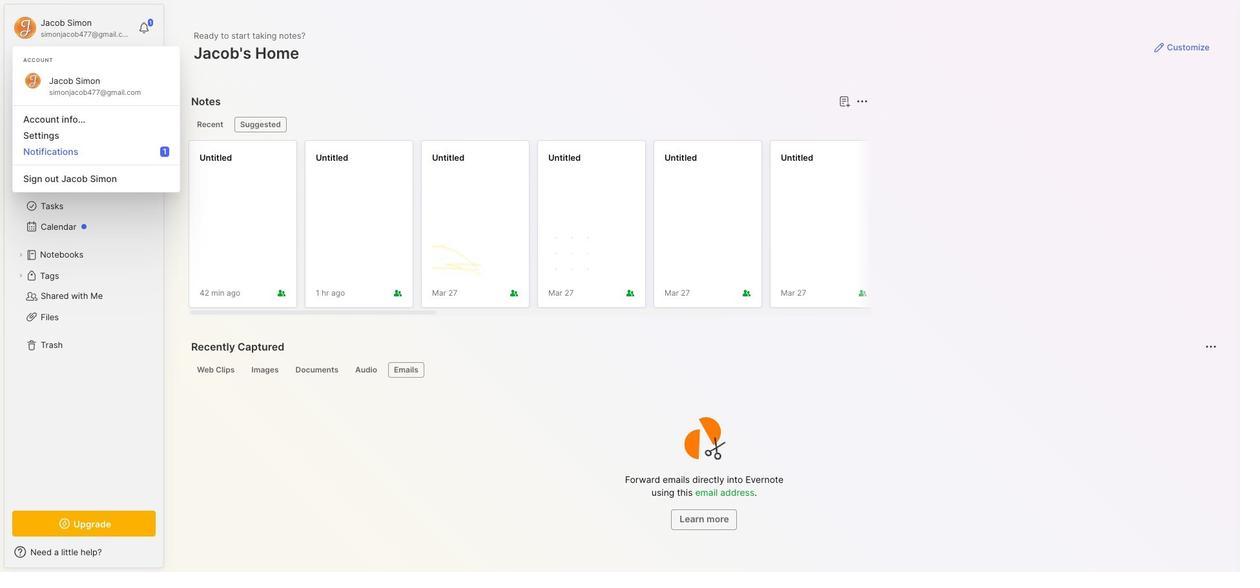 Task type: describe. For each thing, give the bounding box(es) containing it.
tree inside the main element
[[5, 126, 163, 500]]

click to collapse image
[[163, 549, 173, 564]]

main element
[[0, 0, 168, 573]]

expand tags image
[[17, 272, 25, 280]]

1 tab list from the top
[[191, 117, 866, 132]]

1 thumbnail image from the left
[[432, 230, 481, 279]]

none search field inside the main element
[[36, 64, 144, 79]]



Task type: vqa. For each thing, say whether or not it's contained in the screenshot.
TREE
yes



Task type: locate. For each thing, give the bounding box(es) containing it.
Account field
[[12, 15, 132, 41]]

More actions field
[[853, 92, 872, 111]]

Search text field
[[36, 66, 144, 78]]

more actions image
[[855, 94, 870, 109]]

expand notebooks image
[[17, 251, 25, 259]]

thumbnail image
[[432, 230, 481, 279], [549, 230, 598, 279]]

2 thumbnail image from the left
[[549, 230, 598, 279]]

None search field
[[36, 64, 144, 79]]

tab
[[191, 117, 229, 132], [234, 117, 287, 132], [191, 363, 241, 378], [246, 363, 285, 378], [290, 363, 344, 378], [350, 363, 383, 378], [388, 363, 424, 378]]

row group
[[189, 140, 1241, 316]]

dropdown list menu
[[13, 100, 180, 187]]

WHAT'S NEW field
[[5, 542, 163, 563]]

1 horizontal spatial thumbnail image
[[549, 230, 598, 279]]

1 vertical spatial tab list
[[191, 363, 1216, 378]]

2 tab list from the top
[[191, 363, 1216, 378]]

0 vertical spatial tab list
[[191, 117, 866, 132]]

tab list
[[191, 117, 866, 132], [191, 363, 1216, 378]]

0 horizontal spatial thumbnail image
[[432, 230, 481, 279]]

tree
[[5, 126, 163, 500]]



